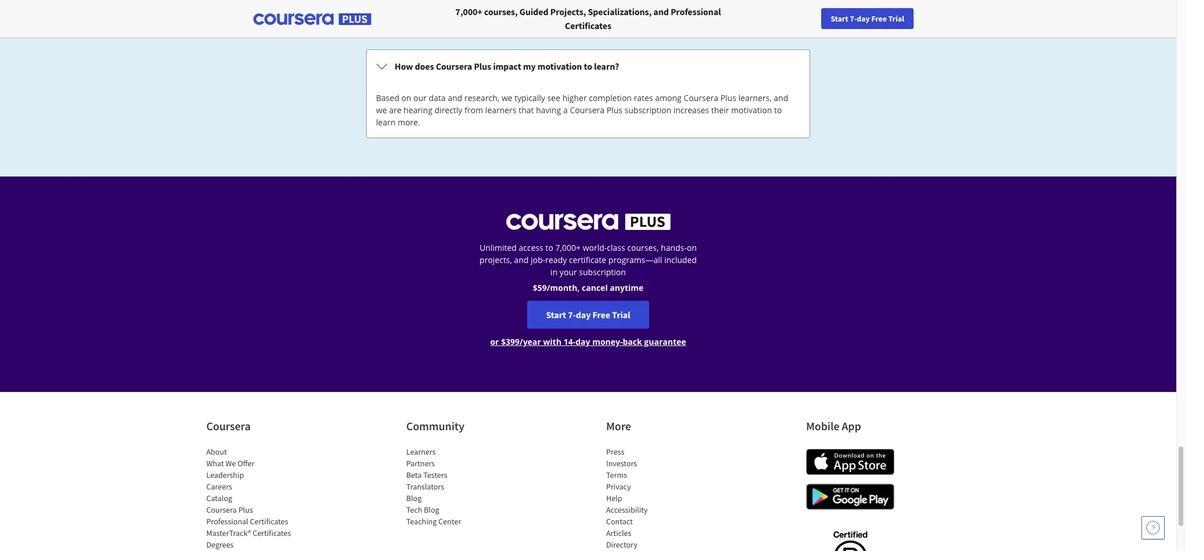 Task type: vqa. For each thing, say whether or not it's contained in the screenshot.
bottom employers
no



Task type: describe. For each thing, give the bounding box(es) containing it.
day for the topmost start 7-day free trial button
[[857, 13, 870, 24]]

articles
[[607, 529, 632, 539]]

help center image
[[1147, 522, 1161, 536]]

professional inside about what we offer leadership careers catalog coursera plus professional certificates mastertrack® certificates degrees
[[206, 517, 248, 528]]

leadership link
[[206, 471, 244, 481]]

list for more
[[607, 447, 705, 552]]

subscription inside the based on our data and research, we typically see higher completion rates among coursera plus learners, and we are hearing directly from learners that having a coursera plus subscription increases their motivation to learn more.
[[625, 105, 672, 116]]

learners,
[[739, 92, 772, 104]]

we
[[226, 459, 236, 469]]

logo of certified b corporation image
[[827, 525, 874, 552]]

more.
[[398, 117, 420, 128]]

rates
[[634, 92, 653, 104]]

catalog link
[[206, 494, 232, 504]]

contact link
[[607, 517, 633, 528]]

learners
[[407, 447, 436, 458]]

learners
[[486, 105, 517, 116]]

privacy
[[607, 482, 631, 493]]

typically
[[515, 92, 546, 104]]

hands-
[[661, 243, 687, 254]]

2 vertical spatial certificates
[[253, 529, 291, 539]]

based
[[376, 92, 400, 104]]

1 horizontal spatial free
[[872, 13, 887, 24]]

0 vertical spatial blog
[[407, 494, 422, 504]]

leadership
[[206, 471, 244, 481]]

list for coursera
[[206, 447, 305, 552]]

learners link
[[407, 447, 436, 458]]

on inside the based on our data and research, we typically see higher completion rates among coursera plus learners, and we are hearing directly from learners that having a coursera plus subscription increases their motivation to learn more.
[[402, 92, 412, 104]]

class
[[607, 243, 626, 254]]

projects,
[[480, 255, 512, 266]]

based on our data and research, we typically see higher completion rates among coursera plus learners, and we are hearing directly from learners that having a coursera plus subscription increases their motivation to learn more.
[[376, 92, 789, 128]]

day for the bottom start 7-day free trial button
[[576, 309, 591, 321]]

0 horizontal spatial start 7-day free trial
[[546, 309, 631, 321]]

directory
[[607, 540, 638, 551]]

coursera plus link
[[206, 505, 253, 516]]

terms
[[607, 471, 627, 481]]

that
[[519, 105, 534, 116]]

are
[[389, 105, 402, 116]]

/year
[[520, 337, 541, 348]]

trial for the bottom start 7-day free trial button
[[612, 309, 631, 321]]

coursera plus image for unlimited
[[506, 214, 671, 230]]

having
[[536, 105, 561, 116]]

careers
[[206, 482, 232, 493]]

7,000+ inside unlimited access to 7,000+ world-class courses, hands-on projects, and job-ready certificate programs—all included in your subscription
[[556, 243, 581, 254]]

and inside 7,000+ courses, guided projects, specializations, and professional certificates
[[654, 6, 669, 17]]

from
[[465, 105, 483, 116]]

or $399 /year with 14-day money-back guarantee
[[491, 337, 687, 348]]

included
[[665, 255, 697, 266]]

1 vertical spatial certificates
[[250, 517, 288, 528]]

plus down completion
[[607, 105, 623, 116]]

1 vertical spatial we
[[376, 105, 387, 116]]

app
[[842, 419, 862, 434]]

directly
[[435, 105, 463, 116]]

our
[[414, 92, 427, 104]]

hearing
[[404, 105, 433, 116]]

unlimited
[[480, 243, 517, 254]]

community
[[407, 419, 465, 434]]

coursera inside about what we offer leadership careers catalog coursera plus professional certificates mastertrack® certificates degrees
[[206, 505, 237, 516]]

testers
[[424, 471, 448, 481]]

trial for the topmost start 7-day free trial button
[[889, 13, 905, 24]]

impact
[[493, 60, 522, 72]]

$59 /month, cancel anytime
[[533, 283, 644, 294]]

or
[[491, 337, 499, 348]]

what
[[206, 459, 224, 469]]

among
[[656, 92, 682, 104]]

1 horizontal spatial start
[[831, 13, 849, 24]]

how does coursera plus impact my motivation to learn? button
[[367, 50, 810, 83]]

coursera inside dropdown button
[[436, 60, 472, 72]]

degrees
[[206, 540, 234, 551]]

download on the app store image
[[807, 450, 895, 476]]

courses, inside unlimited access to 7,000+ world-class courses, hands-on projects, and job-ready certificate programs—all included in your subscription
[[628, 243, 659, 254]]

0 vertical spatial start 7-day free trial
[[831, 13, 905, 24]]

and up directly at left top
[[448, 92, 463, 104]]

help
[[607, 494, 623, 504]]

to inside the based on our data and research, we typically see higher completion rates among coursera plus learners, and we are hearing directly from learners that having a coursera plus subscription increases their motivation to learn more.
[[775, 105, 782, 116]]

how does coursera plus impact my motivation to learn? list
[[365, 0, 812, 140]]

degrees link
[[206, 540, 234, 551]]

help link
[[607, 494, 623, 504]]

privacy link
[[607, 482, 631, 493]]

world-
[[583, 243, 607, 254]]

7- for the bottom start 7-day free trial button
[[568, 309, 576, 321]]

on inside unlimited access to 7,000+ world-class courses, hands-on projects, and job-ready certificate programs—all included in your subscription
[[687, 243, 697, 254]]

mobile
[[807, 419, 840, 434]]

press
[[607, 447, 625, 458]]

7,000+ courses, guided projects, specializations, and professional certificates
[[456, 6, 721, 31]]

1 vertical spatial start 7-day free trial button
[[528, 301, 649, 329]]

specializations,
[[588, 6, 652, 17]]

about link
[[206, 447, 227, 458]]

a
[[564, 105, 568, 116]]

investors link
[[607, 459, 638, 469]]

job-
[[531, 255, 546, 266]]

ready
[[546, 255, 567, 266]]



Task type: locate. For each thing, give the bounding box(es) containing it.
partners
[[407, 459, 435, 469]]

1 horizontal spatial motivation
[[732, 105, 773, 116]]

0 horizontal spatial start 7-day free trial button
[[528, 301, 649, 329]]

list containing press
[[607, 447, 705, 552]]

0 vertical spatial coursera plus image
[[254, 13, 372, 25]]

/month,
[[547, 283, 580, 294]]

2 list from the left
[[407, 447, 505, 528]]

start
[[831, 13, 849, 24], [546, 309, 567, 321]]

0 vertical spatial certificates
[[565, 20, 612, 31]]

cancel
[[582, 283, 608, 294]]

professional
[[671, 6, 721, 17], [206, 517, 248, 528]]

blog up the teaching center link
[[424, 505, 440, 516]]

coursera up increases
[[684, 92, 719, 104]]

and down "access"
[[514, 255, 529, 266]]

coursera up about
[[206, 419, 251, 434]]

0 vertical spatial day
[[857, 13, 870, 24]]

1 horizontal spatial we
[[502, 92, 513, 104]]

does
[[415, 60, 434, 72]]

my
[[523, 60, 536, 72]]

motivation
[[538, 60, 582, 72], [732, 105, 773, 116]]

higher
[[563, 92, 587, 104]]

1 vertical spatial professional
[[206, 517, 248, 528]]

learners partners beta testers translators blog tech blog teaching center
[[407, 447, 461, 528]]

accessibility
[[607, 505, 648, 516]]

2 horizontal spatial to
[[775, 105, 782, 116]]

to inside unlimited access to 7,000+ world-class courses, hands-on projects, and job-ready certificate programs—all included in your subscription
[[546, 243, 554, 254]]

mastertrack® certificates link
[[206, 529, 291, 539]]

catalog
[[206, 494, 232, 504]]

their
[[712, 105, 730, 116]]

beta testers link
[[407, 471, 448, 481]]

1 vertical spatial coursera plus image
[[506, 214, 671, 230]]

2 horizontal spatial list
[[607, 447, 705, 552]]

motivation inside dropdown button
[[538, 60, 582, 72]]

plus left impact
[[474, 60, 492, 72]]

to inside dropdown button
[[584, 60, 593, 72]]

professional inside 7,000+ courses, guided projects, specializations, and professional certificates
[[671, 6, 721, 17]]

certificates
[[565, 20, 612, 31], [250, 517, 288, 528], [253, 529, 291, 539]]

0 horizontal spatial list
[[206, 447, 305, 552]]

on
[[402, 92, 412, 104], [687, 243, 697, 254]]

0 horizontal spatial 7,000+
[[456, 6, 483, 17]]

we up learners
[[502, 92, 513, 104]]

0 horizontal spatial professional
[[206, 517, 248, 528]]

1 vertical spatial trial
[[612, 309, 631, 321]]

1 horizontal spatial courses,
[[628, 243, 659, 254]]

1 vertical spatial to
[[775, 105, 782, 116]]

to
[[584, 60, 593, 72], [775, 105, 782, 116], [546, 243, 554, 254]]

mobile app
[[807, 419, 862, 434]]

projects,
[[551, 6, 586, 17]]

partners link
[[407, 459, 435, 469]]

1 horizontal spatial on
[[687, 243, 697, 254]]

0 horizontal spatial blog
[[407, 494, 422, 504]]

about what we offer leadership careers catalog coursera plus professional certificates mastertrack® certificates degrees
[[206, 447, 291, 551]]

blog link
[[407, 494, 422, 504]]

motivation down learners,
[[732, 105, 773, 116]]

1 horizontal spatial to
[[584, 60, 593, 72]]

and right learners,
[[774, 92, 789, 104]]

0 horizontal spatial free
[[593, 309, 611, 321]]

plus up the 'their'
[[721, 92, 737, 104]]

list containing about
[[206, 447, 305, 552]]

1 list from the left
[[206, 447, 305, 552]]

1 horizontal spatial start 7-day free trial button
[[822, 8, 914, 29]]

we up 'learn'
[[376, 105, 387, 116]]

0 vertical spatial free
[[872, 13, 887, 24]]

coursera
[[436, 60, 472, 72], [684, 92, 719, 104], [570, 105, 605, 116], [206, 419, 251, 434], [206, 505, 237, 516]]

press investors terms privacy help accessibility contact articles directory
[[607, 447, 648, 551]]

and inside unlimited access to 7,000+ world-class courses, hands-on projects, and job-ready certificate programs—all included in your subscription
[[514, 255, 529, 266]]

professional certificates link
[[206, 517, 288, 528]]

certificates inside 7,000+ courses, guided projects, specializations, and professional certificates
[[565, 20, 612, 31]]

translators
[[407, 482, 444, 493]]

get it on google play image
[[807, 484, 895, 511]]

anytime
[[610, 283, 644, 294]]

contact
[[607, 517, 633, 528]]

start 7-day free trial button
[[822, 8, 914, 29], [528, 301, 649, 329]]

0 vertical spatial start
[[831, 13, 849, 24]]

0 horizontal spatial start
[[546, 309, 567, 321]]

1 horizontal spatial list
[[407, 447, 505, 528]]

0 vertical spatial start 7-day free trial button
[[822, 8, 914, 29]]

teaching center link
[[407, 517, 461, 528]]

how
[[395, 60, 413, 72]]

1 vertical spatial 7,000+
[[556, 243, 581, 254]]

$399
[[501, 337, 520, 348]]

0 vertical spatial courses,
[[485, 6, 518, 17]]

1 horizontal spatial professional
[[671, 6, 721, 17]]

1 horizontal spatial coursera plus image
[[506, 214, 671, 230]]

data
[[429, 92, 446, 104]]

0 horizontal spatial on
[[402, 92, 412, 104]]

access
[[519, 243, 544, 254]]

1 vertical spatial motivation
[[732, 105, 773, 116]]

1 horizontal spatial start 7-day free trial
[[831, 13, 905, 24]]

plus inside dropdown button
[[474, 60, 492, 72]]

None search field
[[160, 7, 439, 31]]

subscription inside unlimited access to 7,000+ world-class courses, hands-on projects, and job-ready certificate programs—all included in your subscription
[[579, 267, 626, 278]]

directory link
[[607, 540, 638, 551]]

0 vertical spatial we
[[502, 92, 513, 104]]

list
[[206, 447, 305, 552], [407, 447, 505, 528], [607, 447, 705, 552]]

1 vertical spatial on
[[687, 243, 697, 254]]

list for community
[[407, 447, 505, 528]]

1 vertical spatial 7-
[[568, 309, 576, 321]]

guided
[[520, 6, 549, 17]]

0 horizontal spatial we
[[376, 105, 387, 116]]

0 vertical spatial on
[[402, 92, 412, 104]]

plus inside about what we offer leadership careers catalog coursera plus professional certificates mastertrack® certificates degrees
[[239, 505, 253, 516]]

motivation inside the based on our data and research, we typically see higher completion rates among coursera plus learners, and we are hearing directly from learners that having a coursera plus subscription increases their motivation to learn more.
[[732, 105, 773, 116]]

certificates down projects,
[[565, 20, 612, 31]]

1 vertical spatial blog
[[424, 505, 440, 516]]

blog up tech
[[407, 494, 422, 504]]

coursera plus image
[[254, 13, 372, 25], [506, 214, 671, 230]]

3 list from the left
[[607, 447, 705, 552]]

courses,
[[485, 6, 518, 17], [628, 243, 659, 254]]

tech blog link
[[407, 505, 440, 516]]

0 vertical spatial 7,000+
[[456, 6, 483, 17]]

0 vertical spatial motivation
[[538, 60, 582, 72]]

coursera down higher
[[570, 105, 605, 116]]

1 horizontal spatial blog
[[424, 505, 440, 516]]

money-
[[593, 337, 623, 348]]

1 horizontal spatial trial
[[889, 13, 905, 24]]

guarantee
[[645, 337, 687, 348]]

terms link
[[607, 471, 627, 481]]

to right the 'their'
[[775, 105, 782, 116]]

translators link
[[407, 482, 444, 493]]

offer
[[238, 459, 255, 469]]

on up included
[[687, 243, 697, 254]]

0 horizontal spatial 7-
[[568, 309, 576, 321]]

0 vertical spatial trial
[[889, 13, 905, 24]]

day
[[857, 13, 870, 24], [576, 309, 591, 321], [576, 337, 591, 348]]

1 vertical spatial subscription
[[579, 267, 626, 278]]

coursera right 'does'
[[436, 60, 472, 72]]

start 7-day free trial
[[831, 13, 905, 24], [546, 309, 631, 321]]

1 vertical spatial day
[[576, 309, 591, 321]]

coursera down catalog link
[[206, 505, 237, 516]]

how does coursera plus impact my motivation to learn?
[[395, 60, 620, 72]]

$59
[[533, 283, 547, 294]]

2 vertical spatial to
[[546, 243, 554, 254]]

beta
[[407, 471, 422, 481]]

1 horizontal spatial 7,000+
[[556, 243, 581, 254]]

0 horizontal spatial coursera plus image
[[254, 13, 372, 25]]

7,000+ inside 7,000+ courses, guided projects, specializations, and professional certificates
[[456, 6, 483, 17]]

what we offer link
[[206, 459, 255, 469]]

see
[[548, 92, 561, 104]]

list containing learners
[[407, 447, 505, 528]]

we
[[502, 92, 513, 104], [376, 105, 387, 116]]

0 vertical spatial professional
[[671, 6, 721, 17]]

completion
[[589, 92, 632, 104]]

1 vertical spatial courses,
[[628, 243, 659, 254]]

more
[[607, 419, 632, 434]]

articles link
[[607, 529, 632, 539]]

1 vertical spatial start
[[546, 309, 567, 321]]

certificates up the "mastertrack® certificates" link
[[250, 517, 288, 528]]

plus up professional certificates link
[[239, 505, 253, 516]]

14-
[[564, 337, 576, 348]]

1 horizontal spatial 7-
[[850, 13, 857, 24]]

your
[[560, 267, 577, 278]]

learn?
[[594, 60, 620, 72]]

to up ready
[[546, 243, 554, 254]]

0 horizontal spatial courses,
[[485, 6, 518, 17]]

mastertrack®
[[206, 529, 251, 539]]

motivation right my
[[538, 60, 582, 72]]

subscription down rates at the right top
[[625, 105, 672, 116]]

coursera plus image for 7,000+
[[254, 13, 372, 25]]

careers link
[[206, 482, 232, 493]]

1 vertical spatial free
[[593, 309, 611, 321]]

0 vertical spatial to
[[584, 60, 593, 72]]

0 vertical spatial subscription
[[625, 105, 672, 116]]

programs—all
[[609, 255, 663, 266]]

in
[[551, 267, 558, 278]]

research,
[[465, 92, 500, 104]]

0 horizontal spatial trial
[[612, 309, 631, 321]]

with
[[544, 337, 562, 348]]

increases
[[674, 105, 710, 116]]

courses, left guided
[[485, 6, 518, 17]]

and right specializations,
[[654, 6, 669, 17]]

1 vertical spatial start 7-day free trial
[[546, 309, 631, 321]]

to left learn?
[[584, 60, 593, 72]]

courses, inside 7,000+ courses, guided projects, specializations, and professional certificates
[[485, 6, 518, 17]]

trial
[[889, 13, 905, 24], [612, 309, 631, 321]]

7,000+
[[456, 6, 483, 17], [556, 243, 581, 254]]

certificates down professional certificates link
[[253, 529, 291, 539]]

0 horizontal spatial motivation
[[538, 60, 582, 72]]

7- for the topmost start 7-day free trial button
[[850, 13, 857, 24]]

0 vertical spatial 7-
[[850, 13, 857, 24]]

unlimited access to 7,000+ world-class courses, hands-on projects, and job-ready certificate programs—all included in your subscription
[[480, 243, 697, 278]]

0 horizontal spatial to
[[546, 243, 554, 254]]

free
[[872, 13, 887, 24], [593, 309, 611, 321]]

subscription up the cancel
[[579, 267, 626, 278]]

2 vertical spatial day
[[576, 337, 591, 348]]

investors
[[607, 459, 638, 469]]

press link
[[607, 447, 625, 458]]

on left our
[[402, 92, 412, 104]]

courses, up programs—all at the top right of page
[[628, 243, 659, 254]]

about
[[206, 447, 227, 458]]



